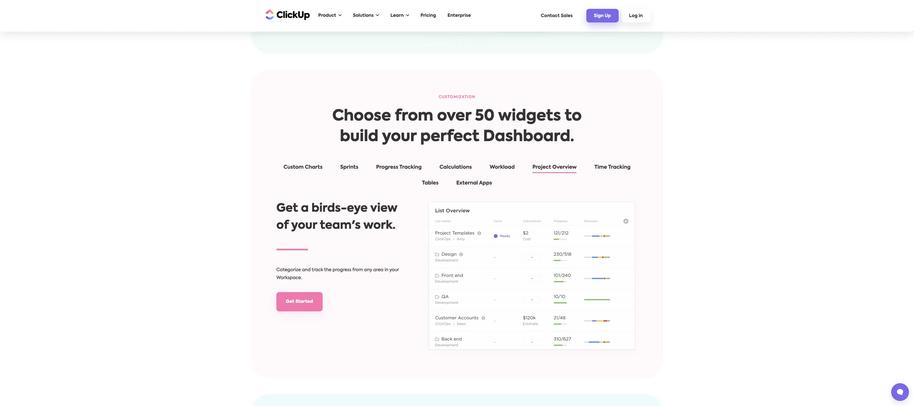 Task type: describe. For each thing, give the bounding box(es) containing it.
progress tracking button
[[370, 164, 428, 174]]

sales
[[561, 13, 573, 18]]

of
[[277, 220, 289, 232]]

started
[[296, 300, 313, 304]]

sprints button
[[334, 164, 365, 174]]

customization
[[439, 95, 476, 99]]

your inside get a birds-eye view of your team's work.
[[291, 220, 317, 232]]

up
[[605, 14, 611, 18]]

over
[[437, 109, 472, 124]]

product button
[[315, 9, 345, 22]]

project overview button
[[527, 164, 583, 174]]

calculations
[[440, 165, 472, 170]]

from inside choose from over 50 widgets to build your perfect dashboard.
[[395, 109, 434, 124]]

pricing
[[421, 13, 436, 18]]

get for get a birds-eye view of your team's work.
[[277, 203, 298, 215]]

the
[[324, 268, 332, 273]]

categorize and track the progress from any area in your workspace.
[[277, 268, 399, 281]]

sprints
[[341, 165, 359, 170]]

time tracking
[[595, 165, 631, 170]]

categorize
[[277, 268, 301, 273]]

to
[[565, 109, 582, 124]]

project overview
[[533, 165, 577, 170]]

track
[[312, 268, 323, 273]]

tables button
[[416, 180, 445, 190]]

contact sales
[[541, 13, 573, 18]]

and
[[302, 268, 311, 273]]

sign
[[594, 14, 604, 18]]

external
[[457, 181, 478, 186]]

get started
[[286, 300, 313, 304]]

custom
[[284, 165, 304, 170]]

in inside "link"
[[639, 14, 643, 18]]

calculations button
[[433, 164, 479, 174]]

solutions button
[[350, 9, 383, 22]]

learn
[[391, 13, 404, 18]]

log in
[[629, 14, 643, 18]]

get for get started
[[286, 300, 295, 304]]

time
[[595, 165, 608, 170]]

workload button
[[484, 164, 521, 174]]

progress
[[333, 268, 352, 273]]

get started button
[[277, 293, 323, 312]]

pricing link
[[418, 9, 440, 22]]

time tracking button
[[589, 164, 637, 174]]

in inside categorize and track the progress from any area in your workspace.
[[385, 268, 389, 273]]

progress tracking
[[376, 165, 422, 170]]

log
[[629, 14, 638, 18]]

project overview.png image
[[426, 200, 638, 354]]

choose
[[333, 109, 391, 124]]

choose from over 50 widgets to build your perfect dashboard.
[[333, 109, 582, 145]]

eye
[[347, 203, 368, 215]]

log in link
[[622, 9, 651, 22]]

product
[[318, 13, 336, 18]]

workspace.
[[277, 276, 302, 281]]



Task type: locate. For each thing, give the bounding box(es) containing it.
sign up button
[[587, 9, 619, 22]]

0 vertical spatial get
[[277, 203, 298, 215]]

2 tracking from the left
[[609, 165, 631, 170]]

tracking for progress tracking
[[400, 165, 422, 170]]

custom charts button
[[277, 164, 329, 174]]

enterprise link
[[445, 9, 474, 22]]

tables
[[422, 181, 439, 186]]

your inside choose from over 50 widgets to build your perfect dashboard.
[[382, 130, 417, 145]]

2 vertical spatial your
[[390, 268, 399, 273]]

team's
[[320, 220, 361, 232]]

widgets
[[498, 109, 561, 124]]

overview
[[553, 165, 577, 170]]

apps
[[479, 181, 492, 186]]

view
[[371, 203, 398, 215]]

tab list containing custom charts
[[270, 164, 645, 190]]

in right area
[[385, 268, 389, 273]]

1 vertical spatial your
[[291, 220, 317, 232]]

1 horizontal spatial from
[[395, 109, 434, 124]]

0 horizontal spatial in
[[385, 268, 389, 273]]

1 vertical spatial in
[[385, 268, 389, 273]]

your down a
[[291, 220, 317, 232]]

tracking for time tracking
[[609, 165, 631, 170]]

contact sales button
[[538, 10, 576, 21]]

progress
[[376, 165, 399, 170]]

get inside get a birds-eye view of your team's work.
[[277, 203, 298, 215]]

1 horizontal spatial in
[[639, 14, 643, 18]]

0 vertical spatial in
[[639, 14, 643, 18]]

any
[[364, 268, 372, 273]]

contact
[[541, 13, 560, 18]]

workload
[[490, 165, 515, 170]]

external apps button
[[450, 180, 499, 190]]

birds-
[[312, 203, 347, 215]]

solutions
[[353, 13, 374, 18]]

custom charts
[[284, 165, 323, 170]]

tracking inside button
[[400, 165, 422, 170]]

1 vertical spatial from
[[353, 268, 363, 273]]

tracking inside button
[[609, 165, 631, 170]]

1 tracking from the left
[[400, 165, 422, 170]]

50
[[475, 109, 495, 124]]

perfect
[[421, 130, 480, 145]]

0 vertical spatial your
[[382, 130, 417, 145]]

tab list
[[270, 164, 645, 190]]

get left started
[[286, 300, 295, 304]]

0 vertical spatial from
[[395, 109, 434, 124]]

build
[[340, 130, 379, 145]]

your inside categorize and track the progress from any area in your workspace.
[[390, 268, 399, 273]]

tracking right the "time"
[[609, 165, 631, 170]]

your
[[382, 130, 417, 145], [291, 220, 317, 232], [390, 268, 399, 273]]

your right area
[[390, 268, 399, 273]]

get inside "button"
[[286, 300, 295, 304]]

sign up
[[594, 14, 611, 18]]

area
[[374, 268, 384, 273]]

tracking
[[400, 165, 422, 170], [609, 165, 631, 170]]

tracking right progress
[[400, 165, 422, 170]]

project
[[533, 165, 552, 170]]

in
[[639, 14, 643, 18], [385, 268, 389, 273]]

from
[[395, 109, 434, 124], [353, 268, 363, 273]]

get left a
[[277, 203, 298, 215]]

enterprise
[[448, 13, 471, 18]]

your up progress tracking
[[382, 130, 417, 145]]

in right "log" on the right top
[[639, 14, 643, 18]]

get a birds-eye view of your team's work.
[[277, 203, 398, 232]]

dashboard.
[[483, 130, 575, 145]]

1 vertical spatial get
[[286, 300, 295, 304]]

learn button
[[388, 9, 413, 22]]

external apps
[[457, 181, 492, 186]]

charts
[[305, 165, 323, 170]]

1 horizontal spatial tracking
[[609, 165, 631, 170]]

work.
[[364, 220, 396, 232]]

0 horizontal spatial from
[[353, 268, 363, 273]]

from inside categorize and track the progress from any area in your workspace.
[[353, 268, 363, 273]]

clickup image
[[264, 8, 310, 20]]

get
[[277, 203, 298, 215], [286, 300, 295, 304]]

a
[[301, 203, 309, 215]]

0 horizontal spatial tracking
[[400, 165, 422, 170]]



Task type: vqa. For each thing, say whether or not it's contained in the screenshot.
the bottom add
no



